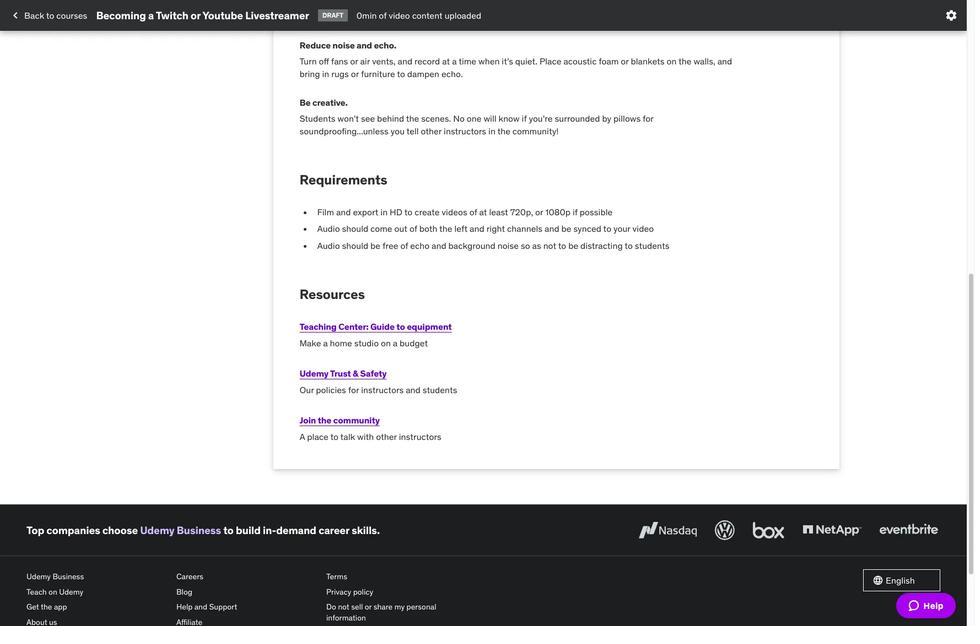 Task type: describe. For each thing, give the bounding box(es) containing it.
equipment
[[407, 321, 452, 332]]

0 vertical spatial video
[[389, 10, 410, 21]]

and down the 'budget'
[[406, 385, 420, 396]]

careers
[[176, 572, 203, 582]]

1 vertical spatial other
[[376, 432, 397, 443]]

film and export in hd to create videos of at least 720p, or 1080p if possible
[[317, 207, 613, 218]]

be left free
[[370, 240, 380, 251]]

and right film at the left top
[[336, 207, 351, 218]]

placing
[[551, 0, 579, 10]]

overhead
[[331, 0, 368, 10]]

teach on udemy link
[[26, 585, 168, 600]]

record
[[414, 56, 440, 67]]

resources
[[300, 286, 365, 303]]

to down your
[[625, 240, 633, 251]]

a
[[300, 432, 305, 443]]

twitch
[[156, 9, 188, 22]]

pillows
[[614, 113, 641, 124]]

scenes.
[[421, 113, 451, 124]]

the up the tell
[[406, 113, 419, 124]]

to right hd
[[404, 207, 412, 218]]

becoming
[[96, 9, 146, 22]]

and right "vents,"
[[398, 56, 412, 67]]

a right make
[[323, 338, 328, 349]]

acoustic
[[564, 56, 597, 67]]

see
[[361, 113, 375, 124]]

won't
[[337, 113, 359, 124]]

community!
[[512, 126, 559, 137]]

with inside 'turn off overhead lights. experiment with three point lighting by placing two lamps in front of you and one behind aimed on the background.'
[[443, 0, 460, 10]]

my
[[394, 603, 405, 613]]

the down know
[[497, 126, 510, 137]]

udemy up our
[[300, 368, 328, 379]]

behind inside 'turn off overhead lights. experiment with three point lighting by placing two lamps in front of you and one behind aimed on the background.'
[[300, 11, 327, 22]]

audio for audio should be free of echo and background noise so as not to be distracting to students
[[317, 240, 340, 251]]

should for be
[[342, 240, 368, 251]]

to right as
[[558, 240, 566, 251]]

turn inside 'turn off overhead lights. experiment with three point lighting by placing two lamps in front of you and one behind aimed on the background.'
[[300, 0, 317, 10]]

be
[[300, 97, 311, 108]]

becoming a twitch or youtube livestreamer
[[96, 9, 309, 22]]

home
[[330, 338, 352, 349]]

1 horizontal spatial at
[[479, 207, 487, 218]]

foam
[[599, 56, 619, 67]]

if inside the be creative. students won't see behind the scenes. no one will know if you're surrounded by pillows for soundproofing...unless you tell other instructors in the community!
[[522, 113, 527, 124]]

1 vertical spatial with
[[357, 432, 374, 443]]

in inside reduce noise and echo. turn off fans or air vents, and record at a time when it's quiet. place acoustic foam or blankets on the walls, and bring in rugs or furniture to dampen echo.
[[322, 68, 329, 79]]

or right rugs
[[351, 68, 359, 79]]

do
[[326, 603, 336, 613]]

point
[[485, 0, 505, 10]]

udemy trust & safety
[[300, 368, 387, 379]]

other inside the be creative. students won't see behind the scenes. no one will know if you're surrounded by pillows for soundproofing...unless you tell other instructors in the community!
[[421, 126, 442, 137]]

three
[[462, 0, 483, 10]]

guide
[[370, 321, 395, 332]]

0 vertical spatial business
[[177, 524, 221, 537]]

so
[[521, 240, 530, 251]]

0min of video content uploaded
[[356, 10, 481, 21]]

for inside the be creative. students won't see behind the scenes. no one will know if you're surrounded by pillows for soundproofing...unless you tell other instructors in the community!
[[643, 113, 653, 124]]

teaching center: guide to equipment link
[[300, 321, 452, 332]]

place
[[307, 432, 328, 443]]

the inside reduce noise and echo. turn off fans or air vents, and record at a time when it's quiet. place acoustic foam or blankets on the walls, and bring in rugs or furniture to dampen echo.
[[678, 56, 691, 67]]

least
[[489, 207, 508, 218]]

a left "twitch"
[[148, 9, 154, 22]]

information
[[326, 613, 366, 623]]

dampen
[[407, 68, 439, 79]]

know
[[499, 113, 520, 124]]

content
[[412, 10, 442, 21]]

sell
[[351, 603, 363, 613]]

turn inside reduce noise and echo. turn off fans or air vents, and record at a time when it's quiet. place acoustic foam or blankets on the walls, and bring in rugs or furniture to dampen echo.
[[300, 56, 317, 67]]

be down the 1080p
[[561, 223, 571, 234]]

air
[[360, 56, 370, 67]]

behind inside the be creative. students won't see behind the scenes. no one will know if you're surrounded by pillows for soundproofing...unless you tell other instructors in the community!
[[377, 113, 404, 124]]

will
[[484, 113, 496, 124]]

the inside 'turn off overhead lights. experiment with three point lighting by placing two lamps in front of you and one behind aimed on the background.'
[[367, 11, 380, 22]]

left
[[454, 223, 468, 234]]

export
[[353, 207, 378, 218]]

walls,
[[694, 56, 715, 67]]

companies
[[46, 524, 100, 537]]

as
[[532, 240, 541, 251]]

not inside terms privacy policy do not sell or share my personal information
[[338, 603, 349, 613]]

instructors inside the be creative. students won't see behind the scenes. no one will know if you're surrounded by pillows for soundproofing...unless you tell other instructors in the community!
[[444, 126, 486, 137]]

blog
[[176, 587, 192, 597]]

out
[[394, 223, 407, 234]]

0min
[[356, 10, 377, 21]]

teach
[[26, 587, 47, 597]]

livestreamer
[[245, 9, 309, 22]]

aimed
[[329, 11, 353, 22]]

privacy
[[326, 587, 351, 597]]

back to courses link
[[9, 6, 87, 25]]

videos
[[442, 207, 467, 218]]

in left hd
[[380, 207, 388, 218]]

small image
[[872, 576, 884, 587]]

of down lights.
[[379, 10, 387, 21]]

box image
[[750, 519, 787, 543]]

terms link
[[326, 570, 467, 585]]

in-
[[263, 524, 276, 537]]

possible
[[580, 207, 613, 218]]

0 vertical spatial echo.
[[374, 40, 396, 51]]

help
[[176, 603, 193, 613]]

policy
[[353, 587, 373, 597]]

1 horizontal spatial noise
[[498, 240, 519, 251]]

on down guide
[[381, 338, 391, 349]]

students
[[300, 113, 335, 124]]

on inside 'turn off overhead lights. experiment with three point lighting by placing two lamps in front of you and one behind aimed on the background.'
[[355, 11, 365, 22]]

surrounded
[[555, 113, 600, 124]]

terms privacy policy do not sell or share my personal information
[[326, 572, 436, 623]]

experiment
[[396, 0, 441, 10]]

one inside 'turn off overhead lights. experiment with three point lighting by placing two lamps in front of you and one behind aimed on the background.'
[[697, 0, 712, 10]]

to right guide
[[396, 321, 405, 332]]

center:
[[338, 321, 369, 332]]

of inside 'turn off overhead lights. experiment with three point lighting by placing two lamps in front of you and one behind aimed on the background.'
[[654, 0, 662, 10]]

lamps
[[598, 0, 622, 10]]

0 vertical spatial udemy business link
[[140, 524, 221, 537]]

by inside the be creative. students won't see behind the scenes. no one will know if you're surrounded by pillows for soundproofing...unless you tell other instructors in the community!
[[602, 113, 611, 124]]

volkswagen image
[[713, 519, 737, 543]]

english
[[886, 575, 915, 586]]

in inside the be creative. students won't see behind the scenes. no one will know if you're surrounded by pillows for soundproofing...unless you tell other instructors in the community!
[[488, 126, 495, 137]]

and inside 'turn off overhead lights. experiment with three point lighting by placing two lamps in front of you and one behind aimed on the background.'
[[680, 0, 695, 10]]

background
[[448, 240, 495, 251]]

to left build
[[223, 524, 234, 537]]

share
[[374, 603, 393, 613]]

udemy up app
[[59, 587, 83, 597]]

back
[[24, 10, 44, 21]]

a inside reduce noise and echo. turn off fans or air vents, and record at a time when it's quiet. place acoustic foam or blankets on the walls, and bring in rugs or furniture to dampen echo.
[[452, 56, 457, 67]]

or inside terms privacy policy do not sell or share my personal information
[[365, 603, 372, 613]]

english button
[[863, 570, 940, 592]]

studio
[[354, 338, 379, 349]]

budget
[[400, 338, 428, 349]]

rugs
[[331, 68, 349, 79]]

choose
[[102, 524, 138, 537]]

nasdaq image
[[636, 519, 699, 543]]

create
[[415, 207, 440, 218]]

and down the 1080p
[[545, 223, 559, 234]]



Task type: vqa. For each thing, say whether or not it's contained in the screenshot.
dynamically
no



Task type: locate. For each thing, give the bounding box(es) containing it.
our policies for instructors and students
[[300, 385, 457, 396]]

or right "twitch"
[[191, 9, 201, 22]]

fans
[[331, 56, 348, 67]]

a left the 'budget'
[[393, 338, 398, 349]]

1 horizontal spatial behind
[[377, 113, 404, 124]]

by
[[539, 0, 549, 10], [602, 113, 611, 124]]

join the community link
[[300, 415, 380, 426]]

by left 'pillows'
[[602, 113, 611, 124]]

or right sell
[[365, 603, 372, 613]]

other down scenes.
[[421, 126, 442, 137]]

1 should from the top
[[342, 223, 368, 234]]

1 vertical spatial for
[[348, 385, 359, 396]]

1 vertical spatial should
[[342, 240, 368, 251]]

you right 'front'
[[664, 0, 678, 10]]

trust
[[330, 368, 351, 379]]

2 vertical spatial instructors
[[399, 432, 441, 443]]

0 horizontal spatial other
[[376, 432, 397, 443]]

udemy right choose
[[140, 524, 174, 537]]

a
[[148, 9, 154, 22], [452, 56, 457, 67], [323, 338, 328, 349], [393, 338, 398, 349]]

instructors
[[444, 126, 486, 137], [361, 385, 404, 396], [399, 432, 441, 443]]

1 vertical spatial instructors
[[361, 385, 404, 396]]

1 vertical spatial turn
[[300, 56, 317, 67]]

creative.
[[312, 97, 348, 108]]

1 vertical spatial behind
[[377, 113, 404, 124]]

business up app
[[53, 572, 84, 582]]

other down community
[[376, 432, 397, 443]]

business inside udemy business teach on udemy get the app
[[53, 572, 84, 582]]

&
[[353, 368, 358, 379]]

quiet.
[[515, 56, 537, 67]]

1 vertical spatial at
[[479, 207, 487, 218]]

background.
[[382, 11, 431, 22]]

0 horizontal spatial one
[[467, 113, 481, 124]]

off inside reduce noise and echo. turn off fans or air vents, and record at a time when it's quiet. place acoustic foam or blankets on the walls, and bring in rugs or furniture to dampen echo.
[[319, 56, 329, 67]]

noise
[[333, 40, 355, 51], [498, 240, 519, 251]]

or left air
[[350, 56, 358, 67]]

and inside careers blog help and support
[[194, 603, 207, 613]]

720p,
[[510, 207, 533, 218]]

and right walls,
[[717, 56, 732, 67]]

on down overhead
[[355, 11, 365, 22]]

or right the foam
[[621, 56, 629, 67]]

if right the 1080p
[[573, 207, 578, 218]]

0 vertical spatial should
[[342, 223, 368, 234]]

1 vertical spatial echo.
[[441, 68, 463, 79]]

0 vertical spatial other
[[421, 126, 442, 137]]

1 horizontal spatial one
[[697, 0, 712, 10]]

with up uploaded
[[443, 0, 460, 10]]

you inside 'turn off overhead lights. experiment with three point lighting by placing two lamps in front of you and one behind aimed on the background.'
[[664, 0, 678, 10]]

0 vertical spatial at
[[442, 56, 450, 67]]

0 vertical spatial off
[[319, 0, 329, 10]]

0 vertical spatial turn
[[300, 0, 317, 10]]

to left your
[[603, 223, 611, 234]]

right
[[486, 223, 505, 234]]

1 horizontal spatial if
[[573, 207, 578, 218]]

distracting
[[580, 240, 623, 251]]

0 horizontal spatial business
[[53, 572, 84, 582]]

join
[[300, 415, 316, 426]]

in inside 'turn off overhead lights. experiment with three point lighting by placing two lamps in front of you and one behind aimed on the background.'
[[624, 0, 631, 10]]

2 should from the top
[[342, 240, 368, 251]]

the right get
[[41, 603, 52, 613]]

1 horizontal spatial not
[[543, 240, 556, 251]]

on inside udemy business teach on udemy get the app
[[49, 587, 57, 597]]

teaching
[[300, 321, 337, 332]]

to inside reduce noise and echo. turn off fans or air vents, and record at a time when it's quiet. place acoustic foam or blankets on the walls, and bring in rugs or furniture to dampen echo.
[[397, 68, 405, 79]]

in down will
[[488, 126, 495, 137]]

behind left aimed
[[300, 11, 327, 22]]

and right 'front'
[[680, 0, 695, 10]]

0 vertical spatial instructors
[[444, 126, 486, 137]]

1 vertical spatial audio
[[317, 240, 340, 251]]

video right your
[[633, 223, 654, 234]]

not right as
[[543, 240, 556, 251]]

0 vertical spatial not
[[543, 240, 556, 251]]

get
[[26, 603, 39, 613]]

turn up reduce
[[300, 0, 317, 10]]

in left 'front'
[[624, 0, 631, 10]]

when
[[478, 56, 500, 67]]

you left the tell
[[391, 126, 405, 137]]

to left talk
[[330, 432, 338, 443]]

hd
[[390, 207, 402, 218]]

business up careers
[[177, 524, 221, 537]]

0 horizontal spatial noise
[[333, 40, 355, 51]]

students
[[635, 240, 669, 251], [423, 385, 457, 396]]

2 audio from the top
[[317, 240, 340, 251]]

top
[[26, 524, 44, 537]]

careers link
[[176, 570, 317, 585]]

students right distracting
[[635, 240, 669, 251]]

and right help at the bottom left
[[194, 603, 207, 613]]

the
[[367, 11, 380, 22], [678, 56, 691, 67], [406, 113, 419, 124], [497, 126, 510, 137], [439, 223, 452, 234], [318, 415, 331, 426], [41, 603, 52, 613]]

0 vertical spatial if
[[522, 113, 527, 124]]

be down synced
[[568, 240, 578, 251]]

courses
[[56, 10, 87, 21]]

you
[[664, 0, 678, 10], [391, 126, 405, 137]]

the down lights.
[[367, 11, 380, 22]]

youtube
[[202, 9, 243, 22]]

free
[[383, 240, 398, 251]]

1 vertical spatial by
[[602, 113, 611, 124]]

0 horizontal spatial behind
[[300, 11, 327, 22]]

course settings image
[[945, 9, 958, 22]]

make a home studio on a budget
[[300, 338, 428, 349]]

1 vertical spatial students
[[423, 385, 457, 396]]

udemy up teach
[[26, 572, 51, 582]]

lighting
[[507, 0, 537, 10]]

both
[[419, 223, 437, 234]]

if right know
[[522, 113, 527, 124]]

to left dampen
[[397, 68, 405, 79]]

0 horizontal spatial by
[[539, 0, 549, 10]]

1 horizontal spatial students
[[635, 240, 669, 251]]

1 vertical spatial udemy business link
[[26, 570, 168, 585]]

0 vertical spatial one
[[697, 0, 712, 10]]

you inside the be creative. students won't see behind the scenes. no one will know if you're surrounded by pillows for soundproofing...unless you tell other instructors in the community!
[[391, 126, 405, 137]]

1 horizontal spatial video
[[633, 223, 654, 234]]

the right join
[[318, 415, 331, 426]]

by inside 'turn off overhead lights. experiment with three point lighting by placing two lamps in front of you and one behind aimed on the background.'
[[539, 0, 549, 10]]

blog link
[[176, 585, 317, 600]]

turn
[[300, 0, 317, 10], [300, 56, 317, 67]]

career
[[319, 524, 349, 537]]

and up air
[[357, 40, 372, 51]]

0 vertical spatial behind
[[300, 11, 327, 22]]

1 vertical spatial video
[[633, 223, 654, 234]]

students down the 'budget'
[[423, 385, 457, 396]]

1 horizontal spatial for
[[643, 113, 653, 124]]

1 vertical spatial off
[[319, 56, 329, 67]]

for right 'pillows'
[[643, 113, 653, 124]]

0 vertical spatial you
[[664, 0, 678, 10]]

other
[[421, 126, 442, 137], [376, 432, 397, 443]]

join the community
[[300, 415, 380, 426]]

of right videos
[[469, 207, 477, 218]]

come
[[370, 223, 392, 234]]

at
[[442, 56, 450, 67], [479, 207, 487, 218]]

noise left so
[[498, 240, 519, 251]]

0 vertical spatial audio
[[317, 223, 340, 234]]

udemy business link up get the app link
[[26, 570, 168, 585]]

1 vertical spatial not
[[338, 603, 349, 613]]

for
[[643, 113, 653, 124], [348, 385, 359, 396]]

1080p
[[545, 207, 570, 218]]

with
[[443, 0, 460, 10], [357, 432, 374, 443]]

back to courses
[[24, 10, 87, 21]]

eventbrite image
[[877, 519, 940, 543]]

echo.
[[374, 40, 396, 51], [441, 68, 463, 79]]

1 horizontal spatial other
[[421, 126, 442, 137]]

1 vertical spatial business
[[53, 572, 84, 582]]

echo
[[410, 240, 429, 251]]

1 vertical spatial if
[[573, 207, 578, 218]]

to right back
[[46, 10, 54, 21]]

off left fans
[[319, 56, 329, 67]]

at right the 'record'
[[442, 56, 450, 67]]

0 horizontal spatial not
[[338, 603, 349, 613]]

on inside reduce noise and echo. turn off fans or air vents, and record at a time when it's quiet. place acoustic foam or blankets on the walls, and bring in rugs or furniture to dampen echo.
[[667, 56, 677, 67]]

and
[[680, 0, 695, 10], [357, 40, 372, 51], [398, 56, 412, 67], [717, 56, 732, 67], [336, 207, 351, 218], [470, 223, 484, 234], [545, 223, 559, 234], [432, 240, 446, 251], [406, 385, 420, 396], [194, 603, 207, 613]]

bring
[[300, 68, 320, 79]]

skills.
[[352, 524, 380, 537]]

udemy business link up careers
[[140, 524, 221, 537]]

do not sell or share my personal information button
[[326, 600, 467, 626]]

not up information
[[338, 603, 349, 613]]

should for come
[[342, 223, 368, 234]]

in left rugs
[[322, 68, 329, 79]]

1 turn from the top
[[300, 0, 317, 10]]

for down &
[[348, 385, 359, 396]]

soundproofing...unless
[[300, 126, 388, 137]]

of right the out
[[409, 223, 417, 234]]

1 vertical spatial one
[[467, 113, 481, 124]]

you're
[[529, 113, 553, 124]]

blankets
[[631, 56, 665, 67]]

0 horizontal spatial with
[[357, 432, 374, 443]]

0 vertical spatial by
[[539, 0, 549, 10]]

by left placing at the right top of the page
[[539, 0, 549, 10]]

echo. down time
[[441, 68, 463, 79]]

policies
[[316, 385, 346, 396]]

off inside 'turn off overhead lights. experiment with three point lighting by placing two lamps in front of you and one behind aimed on the background.'
[[319, 0, 329, 10]]

1 audio from the top
[[317, 223, 340, 234]]

a place to talk with other instructors
[[300, 432, 441, 443]]

netapp image
[[800, 519, 864, 543]]

0 vertical spatial students
[[635, 240, 669, 251]]

lights.
[[370, 0, 394, 10]]

2 turn from the top
[[300, 56, 317, 67]]

1 horizontal spatial by
[[602, 113, 611, 124]]

0 horizontal spatial at
[[442, 56, 450, 67]]

of right free
[[400, 240, 408, 251]]

audio should be free of echo and background noise so as not to be distracting to students
[[317, 240, 669, 251]]

on
[[355, 11, 365, 22], [667, 56, 677, 67], [381, 338, 391, 349], [49, 587, 57, 597]]

0 horizontal spatial echo.
[[374, 40, 396, 51]]

0 vertical spatial with
[[443, 0, 460, 10]]

film
[[317, 207, 334, 218]]

1 horizontal spatial echo.
[[441, 68, 463, 79]]

the inside udemy business teach on udemy get the app
[[41, 603, 52, 613]]

get the app link
[[26, 600, 168, 616]]

at left least
[[479, 207, 487, 218]]

place
[[540, 56, 561, 67]]

0 horizontal spatial if
[[522, 113, 527, 124]]

0 vertical spatial noise
[[333, 40, 355, 51]]

0 horizontal spatial you
[[391, 126, 405, 137]]

1 vertical spatial you
[[391, 126, 405, 137]]

echo. up "vents,"
[[374, 40, 396, 51]]

one
[[697, 0, 712, 10], [467, 113, 481, 124]]

0 horizontal spatial video
[[389, 10, 410, 21]]

audio should come out of both the left and right channels and be synced to your video
[[317, 223, 654, 234]]

furniture
[[361, 68, 395, 79]]

noise inside reduce noise and echo. turn off fans or air vents, and record at a time when it's quiet. place acoustic foam or blankets on the walls, and bring in rugs or furniture to dampen echo.
[[333, 40, 355, 51]]

talk
[[340, 432, 355, 443]]

support
[[209, 603, 237, 613]]

1 off from the top
[[319, 0, 329, 10]]

1 horizontal spatial business
[[177, 524, 221, 537]]

0 horizontal spatial for
[[348, 385, 359, 396]]

teaching center: guide to equipment
[[300, 321, 452, 332]]

our
[[300, 385, 314, 396]]

udemy trust & safety link
[[300, 368, 387, 379]]

1 horizontal spatial with
[[443, 0, 460, 10]]

and right left
[[470, 223, 484, 234]]

turn up bring
[[300, 56, 317, 67]]

0 vertical spatial for
[[643, 113, 653, 124]]

be creative. students won't see behind the scenes. no one will know if you're surrounded by pillows for soundproofing...unless you tell other instructors in the community!
[[300, 97, 653, 137]]

udemy
[[300, 368, 328, 379], [140, 524, 174, 537], [26, 572, 51, 582], [59, 587, 83, 597]]

one inside the be creative. students won't see behind the scenes. no one will know if you're surrounded by pillows for soundproofing...unless you tell other instructors in the community!
[[467, 113, 481, 124]]

off
[[319, 0, 329, 10], [319, 56, 329, 67]]

0 horizontal spatial students
[[423, 385, 457, 396]]

video down lights.
[[389, 10, 410, 21]]

off up draft on the left of page
[[319, 0, 329, 10]]

a left time
[[452, 56, 457, 67]]

or right '720p,'
[[535, 207, 543, 218]]

the left walls,
[[678, 56, 691, 67]]

reduce
[[300, 40, 331, 51]]

1 horizontal spatial you
[[664, 0, 678, 10]]

noise up fans
[[333, 40, 355, 51]]

medium image
[[9, 9, 22, 22]]

audio for audio should come out of both the left and right channels and be synced to your video
[[317, 223, 340, 234]]

of right 'front'
[[654, 0, 662, 10]]

with right talk
[[357, 432, 374, 443]]

2 off from the top
[[319, 56, 329, 67]]

at inside reduce noise and echo. turn off fans or air vents, and record at a time when it's quiet. place acoustic foam or blankets on the walls, and bring in rugs or furniture to dampen echo.
[[442, 56, 450, 67]]

1 vertical spatial noise
[[498, 240, 519, 251]]

if
[[522, 113, 527, 124], [573, 207, 578, 218]]

your
[[613, 223, 630, 234]]

on right blankets
[[667, 56, 677, 67]]

behind right see
[[377, 113, 404, 124]]

the left left
[[439, 223, 452, 234]]

on right teach
[[49, 587, 57, 597]]

and right echo
[[432, 240, 446, 251]]



